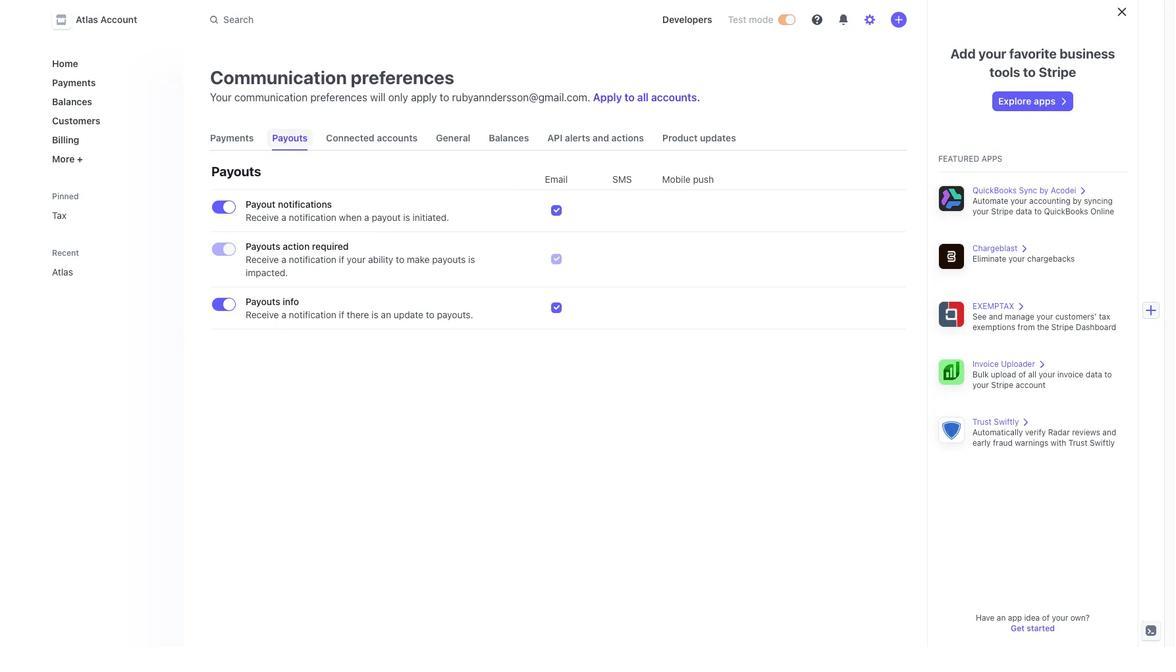 Task type: describe. For each thing, give the bounding box(es) containing it.
exemptax
[[973, 302, 1014, 311]]

pinned navigation links element
[[47, 186, 176, 227]]

fraud
[[993, 439, 1013, 448]]

upload
[[991, 370, 1016, 380]]

email
[[545, 174, 568, 185]]

payouts inside payouts link
[[272, 132, 308, 144]]

have
[[976, 614, 995, 624]]

notifications
[[278, 199, 332, 210]]

your inside payouts action required receive a notification if your ability to make payouts is impacted.
[[347, 254, 366, 265]]

general
[[436, 132, 470, 144]]

connected accounts
[[326, 132, 418, 144]]

will
[[370, 92, 386, 103]]

radar
[[1048, 428, 1070, 438]]

required
[[312, 241, 349, 252]]

apply
[[593, 92, 622, 103]]

explore apps link
[[993, 92, 1073, 111]]

account
[[100, 14, 137, 25]]

product updates
[[662, 132, 736, 144]]

automate
[[973, 196, 1008, 206]]

early
[[973, 439, 991, 448]]

quickbooks inside automate your accounting by syncing your stripe data to quickbooks online
[[1044, 207, 1088, 217]]

all inside communication preferences your communication preferences will only apply to rubyanndersson@gmail.com. apply to all accounts.
[[637, 92, 649, 103]]

atlas account button
[[52, 11, 150, 29]]

of inside have an app idea of your own? get started
[[1042, 614, 1050, 624]]

1 vertical spatial preferences
[[310, 92, 367, 103]]

product
[[662, 132, 698, 144]]

quickbooks sync by acodei image
[[938, 186, 965, 212]]

bulk upload of all your invoice data to your stripe account
[[973, 370, 1112, 391]]

eliminate your chargebacks
[[973, 254, 1075, 264]]

have an app idea of your own? get started
[[976, 614, 1090, 634]]

impacted.
[[246, 267, 288, 279]]

product updates link
[[657, 126, 741, 150]]

bulk
[[973, 370, 989, 380]]

chargeblast image
[[938, 244, 965, 270]]

exemptax image
[[938, 302, 965, 328]]

sync
[[1019, 186, 1037, 196]]

a right when
[[364, 212, 369, 223]]

make
[[407, 254, 430, 265]]

home
[[52, 58, 78, 69]]

when
[[339, 212, 362, 223]]

see and manage your customers' tax exemptions from the stripe dashboard
[[973, 312, 1116, 333]]

payouts info receive a notification if there is an update to payouts.
[[246, 296, 473, 321]]

notification inside payouts action required receive a notification if your ability to make payouts is impacted.
[[289, 254, 336, 265]]

payouts inside payouts action required receive a notification if your ability to make payouts is impacted.
[[246, 241, 280, 252]]

tax
[[52, 210, 67, 221]]

stripe inside add your favorite business tools to stripe
[[1039, 65, 1076, 80]]

Search text field
[[202, 8, 574, 32]]

your inside add your favorite business tools to stripe
[[979, 46, 1006, 61]]

business
[[1060, 46, 1115, 61]]

of inside bulk upload of all your invoice data to your stripe account
[[1018, 370, 1026, 380]]

billing
[[52, 134, 79, 146]]

payouts action required receive a notification if your ability to make payouts is impacted.
[[246, 241, 475, 279]]

is inside payouts action required receive a notification if your ability to make payouts is impacted.
[[468, 254, 475, 265]]

apply
[[411, 92, 437, 103]]

trust swiftly
[[973, 418, 1019, 427]]

trust inside automatically verify radar reviews and early fraud warnings with trust swiftly
[[1069, 439, 1088, 448]]

a inside payouts info receive a notification if there is an update to payouts.
[[281, 310, 286, 321]]

stripe inside automate your accounting by syncing your stripe data to quickbooks online
[[991, 207, 1013, 217]]

if inside payouts info receive a notification if there is an update to payouts.
[[339, 310, 344, 321]]

to inside payouts info receive a notification if there is an update to payouts.
[[426, 310, 434, 321]]

a down notifications
[[281, 212, 286, 223]]

update
[[394, 310, 423, 321]]

mode
[[749, 14, 773, 25]]

by inside automate your accounting by syncing your stripe data to quickbooks online
[[1073, 196, 1082, 206]]

stripe inside bulk upload of all your invoice data to your stripe account
[[991, 381, 1013, 391]]

connected
[[326, 132, 375, 144]]

communication
[[234, 92, 308, 103]]

app
[[1008, 614, 1022, 624]]

to inside bulk upload of all your invoice data to your stripe account
[[1104, 370, 1112, 380]]

0 vertical spatial trust
[[973, 418, 992, 427]]

receive for payouts
[[246, 310, 279, 321]]

mobile
[[662, 174, 691, 185]]

explore apps
[[998, 95, 1056, 107]]

eliminate
[[973, 254, 1006, 264]]

online
[[1090, 207, 1114, 217]]

balances inside tab list
[[489, 132, 529, 144]]

receive for payout
[[246, 212, 279, 223]]

trust swiftly image
[[938, 418, 965, 444]]

your up account
[[1039, 370, 1055, 380]]

to inside automate your accounting by syncing your stripe data to quickbooks online
[[1034, 207, 1042, 217]]

communication
[[210, 67, 347, 88]]

apps
[[982, 154, 1003, 164]]

mobile push
[[662, 174, 714, 185]]

initiated.
[[413, 212, 449, 223]]

more +
[[52, 153, 83, 165]]

updates
[[700, 132, 736, 144]]

quickbooks sync by acodei
[[973, 186, 1076, 196]]

verify
[[1025, 428, 1046, 438]]

get
[[1011, 624, 1025, 634]]

api alerts and actions link
[[542, 126, 649, 150]]

test
[[728, 14, 746, 25]]

a inside payouts action required receive a notification if your ability to make payouts is impacted.
[[281, 254, 286, 265]]

apply to all accounts. button
[[593, 92, 700, 103]]

your inside see and manage your customers' tax exemptions from the stripe dashboard
[[1037, 312, 1053, 322]]

communication preferences your communication preferences will only apply to rubyanndersson@gmail.com. apply to all accounts.
[[210, 67, 700, 103]]

to inside add your favorite business tools to stripe
[[1023, 65, 1036, 80]]

1 horizontal spatial payments
[[210, 132, 254, 144]]

your down automate
[[973, 207, 989, 217]]

stripe inside see and manage your customers' tax exemptions from the stripe dashboard
[[1051, 323, 1074, 333]]

atlas link
[[47, 261, 155, 283]]

there
[[347, 310, 369, 321]]

payouts
[[432, 254, 466, 265]]

explore
[[998, 95, 1032, 107]]

with
[[1051, 439, 1066, 448]]



Task type: vqa. For each thing, say whether or not it's contained in the screenshot.
"your" in the See and manage your customers' tax exemptions from the Stripe Dashboard
yes



Task type: locate. For each thing, give the bounding box(es) containing it.
your up "tools"
[[979, 46, 1006, 61]]

1 receive from the top
[[246, 212, 279, 223]]

your left own?
[[1052, 614, 1068, 624]]

your down quickbooks sync by acodei
[[1011, 196, 1027, 206]]

0 vertical spatial atlas
[[76, 14, 98, 25]]

trust up automatically
[[973, 418, 992, 427]]

if
[[339, 254, 344, 265], [339, 310, 344, 321]]

0 vertical spatial payments
[[52, 77, 96, 88]]

0 vertical spatial is
[[403, 212, 410, 223]]

see
[[973, 312, 987, 322]]

only
[[388, 92, 408, 103]]

0 vertical spatial if
[[339, 254, 344, 265]]

if inside payouts action required receive a notification if your ability to make payouts is impacted.
[[339, 254, 344, 265]]

0 vertical spatial balances link
[[47, 91, 173, 113]]

stripe down the upload at the right of page
[[991, 381, 1013, 391]]

payouts left 'info'
[[246, 296, 280, 308]]

actions
[[611, 132, 644, 144]]

payout
[[246, 199, 275, 210]]

an left app
[[997, 614, 1006, 624]]

balances inside core navigation links element
[[52, 96, 92, 107]]

1 horizontal spatial balances link
[[484, 126, 534, 150]]

is right payout
[[403, 212, 410, 223]]

preferences
[[351, 67, 454, 88], [310, 92, 367, 103]]

notification for info
[[289, 310, 336, 321]]

an inside have an app idea of your own? get started
[[997, 614, 1006, 624]]

data
[[1016, 207, 1032, 217], [1086, 370, 1102, 380]]

automate your accounting by syncing your stripe data to quickbooks online
[[973, 196, 1114, 217]]

0 vertical spatial data
[[1016, 207, 1032, 217]]

an inside payouts info receive a notification if there is an update to payouts.
[[381, 310, 391, 321]]

payments link
[[47, 72, 173, 94], [205, 126, 259, 150]]

payouts up impacted.
[[246, 241, 280, 252]]

featured
[[938, 154, 979, 164]]

balances link
[[47, 91, 173, 113], [484, 126, 534, 150]]

customers'
[[1055, 312, 1097, 322]]

3 receive from the top
[[246, 310, 279, 321]]

1 horizontal spatial quickbooks
[[1044, 207, 1088, 217]]

all
[[637, 92, 649, 103], [1028, 370, 1037, 380]]

exemptions
[[973, 323, 1015, 333]]

quickbooks down accounting
[[1044, 207, 1088, 217]]

developers link
[[657, 9, 717, 30]]

invoice
[[1057, 370, 1084, 380]]

data inside bulk upload of all your invoice data to your stripe account
[[1086, 370, 1102, 380]]

2 vertical spatial is
[[372, 310, 378, 321]]

payouts inside payouts info receive a notification if there is an update to payouts.
[[246, 296, 280, 308]]

2 if from the top
[[339, 310, 344, 321]]

quickbooks up automate
[[973, 186, 1017, 196]]

2 vertical spatial and
[[1103, 428, 1116, 438]]

0 horizontal spatial and
[[593, 132, 609, 144]]

a down action
[[281, 254, 286, 265]]

atlas down recent
[[52, 267, 73, 278]]

dashboard
[[1076, 323, 1116, 333]]

1 vertical spatial notification
[[289, 254, 336, 265]]

1 horizontal spatial data
[[1086, 370, 1102, 380]]

1 vertical spatial and
[[989, 312, 1003, 322]]

rubyanndersson@gmail.com.
[[452, 92, 590, 103]]

balances up customers
[[52, 96, 92, 107]]

1 vertical spatial of
[[1042, 614, 1050, 624]]

payments inside core navigation links element
[[52, 77, 96, 88]]

all left accounts. at the top right of page
[[637, 92, 649, 103]]

1 horizontal spatial an
[[997, 614, 1006, 624]]

apps
[[1034, 95, 1056, 107]]

recent navigation links element
[[39, 242, 184, 283]]

trust
[[973, 418, 992, 427], [1069, 439, 1088, 448]]

notification down 'info'
[[289, 310, 336, 321]]

tab list containing payments
[[205, 126, 906, 151]]

payments link inside tab list
[[205, 126, 259, 150]]

notification inside payout notifications receive a notification when a payout is initiated.
[[289, 212, 336, 223]]

3 notification from the top
[[289, 310, 336, 321]]

0 horizontal spatial payments
[[52, 77, 96, 88]]

1 horizontal spatial and
[[989, 312, 1003, 322]]

help image
[[812, 14, 822, 25]]

tax
[[1099, 312, 1110, 322]]

payout
[[372, 212, 401, 223]]

chargeblast
[[973, 244, 1018, 254]]

balances down rubyanndersson@gmail.com.
[[489, 132, 529, 144]]

payouts.
[[437, 310, 473, 321]]

data right 'invoice' at bottom
[[1086, 370, 1102, 380]]

2 horizontal spatial is
[[468, 254, 475, 265]]

1 horizontal spatial all
[[1028, 370, 1037, 380]]

alerts
[[565, 132, 590, 144]]

0 horizontal spatial an
[[381, 310, 391, 321]]

1 vertical spatial all
[[1028, 370, 1037, 380]]

receive
[[246, 212, 279, 223], [246, 254, 279, 265], [246, 310, 279, 321]]

tab list
[[205, 126, 906, 151]]

0 horizontal spatial swiftly
[[994, 418, 1019, 427]]

1 horizontal spatial payments link
[[205, 126, 259, 150]]

invoice uploader
[[973, 360, 1035, 369]]

your left ability
[[347, 254, 366, 265]]

Search search field
[[202, 8, 574, 32]]

and up "exemptions"
[[989, 312, 1003, 322]]

sms
[[612, 174, 632, 185]]

1 vertical spatial atlas
[[52, 267, 73, 278]]

payments link down your at the left top of page
[[205, 126, 259, 150]]

0 vertical spatial an
[[381, 310, 391, 321]]

receive inside payouts info receive a notification if there is an update to payouts.
[[246, 310, 279, 321]]

0 vertical spatial payments link
[[47, 72, 173, 94]]

swiftly inside automatically verify radar reviews and early fraud warnings with trust swiftly
[[1090, 439, 1115, 448]]

pinned
[[52, 192, 79, 202]]

0 horizontal spatial balances link
[[47, 91, 173, 113]]

1 horizontal spatial swiftly
[[1090, 439, 1115, 448]]

1 horizontal spatial atlas
[[76, 14, 98, 25]]

is right payouts
[[468, 254, 475, 265]]

is inside payouts info receive a notification if there is an update to payouts.
[[372, 310, 378, 321]]

core navigation links element
[[47, 53, 173, 170]]

1 horizontal spatial by
[[1073, 196, 1082, 206]]

your down bulk
[[973, 381, 989, 391]]

favorite
[[1009, 46, 1057, 61]]

0 vertical spatial receive
[[246, 212, 279, 223]]

uploader
[[1001, 360, 1035, 369]]

accounts.
[[651, 92, 700, 103]]

stripe down automate
[[991, 207, 1013, 217]]

payouts up payout
[[211, 164, 261, 179]]

0 vertical spatial balances
[[52, 96, 92, 107]]

of down uploader
[[1018, 370, 1026, 380]]

receive inside payouts action required receive a notification if your ability to make payouts is impacted.
[[246, 254, 279, 265]]

0 horizontal spatial quickbooks
[[973, 186, 1017, 196]]

atlas inside recent navigation links element
[[52, 267, 73, 278]]

payouts
[[272, 132, 308, 144], [211, 164, 261, 179], [246, 241, 280, 252], [246, 296, 280, 308]]

your down chargeblast
[[1009, 254, 1025, 264]]

recent
[[52, 248, 79, 258]]

atlas for atlas account
[[76, 14, 98, 25]]

0 vertical spatial quickbooks
[[973, 186, 1017, 196]]

notification inside payouts info receive a notification if there is an update to payouts.
[[289, 310, 336, 321]]

1 vertical spatial balances
[[489, 132, 529, 144]]

0 vertical spatial and
[[593, 132, 609, 144]]

all up account
[[1028, 370, 1037, 380]]

1 if from the top
[[339, 254, 344, 265]]

swiftly up automatically
[[994, 418, 1019, 427]]

notification down notifications
[[289, 212, 336, 223]]

data down quickbooks sync by acodei
[[1016, 207, 1032, 217]]

home link
[[47, 53, 173, 74]]

balances
[[52, 96, 92, 107], [489, 132, 529, 144]]

by up accounting
[[1040, 186, 1049, 196]]

2 vertical spatial receive
[[246, 310, 279, 321]]

notification for notifications
[[289, 212, 336, 223]]

connected accounts link
[[321, 126, 423, 150]]

automatically
[[973, 428, 1023, 438]]

your up the
[[1037, 312, 1053, 322]]

receive up impacted.
[[246, 254, 279, 265]]

+
[[77, 153, 83, 165]]

api alerts and actions
[[547, 132, 644, 144]]

is right there
[[372, 310, 378, 321]]

your inside have an app idea of your own? get started
[[1052, 614, 1068, 624]]

accounting
[[1029, 196, 1071, 206]]

acodei
[[1051, 186, 1076, 196]]

trust down reviews
[[1069, 439, 1088, 448]]

1 vertical spatial is
[[468, 254, 475, 265]]

more
[[52, 153, 75, 165]]

is inside payout notifications receive a notification when a payout is initiated.
[[403, 212, 410, 223]]

0 horizontal spatial payments link
[[47, 72, 173, 94]]

1 vertical spatial payments
[[210, 132, 254, 144]]

add your favorite business tools to stripe
[[951, 46, 1115, 80]]

0 vertical spatial preferences
[[351, 67, 454, 88]]

a
[[281, 212, 286, 223], [364, 212, 369, 223], [281, 254, 286, 265], [281, 310, 286, 321]]

settings image
[[864, 14, 875, 25]]

notification down action
[[289, 254, 336, 265]]

billing link
[[47, 129, 173, 151]]

get started link
[[1011, 624, 1055, 634]]

balances link down rubyanndersson@gmail.com.
[[484, 126, 534, 150]]

0 horizontal spatial all
[[637, 92, 649, 103]]

1 vertical spatial trust
[[1069, 439, 1088, 448]]

0 vertical spatial of
[[1018, 370, 1026, 380]]

1 horizontal spatial balances
[[489, 132, 529, 144]]

data inside automate your accounting by syncing your stripe data to quickbooks online
[[1016, 207, 1032, 217]]

receive down impacted.
[[246, 310, 279, 321]]

2 vertical spatial notification
[[289, 310, 336, 321]]

0 horizontal spatial balances
[[52, 96, 92, 107]]

syncing
[[1084, 196, 1113, 206]]

payments link up the customers link
[[47, 72, 173, 94]]

0 vertical spatial by
[[1040, 186, 1049, 196]]

preferences up only
[[351, 67, 454, 88]]

1 vertical spatial quickbooks
[[1044, 207, 1088, 217]]

atlas for atlas
[[52, 267, 73, 278]]

customers
[[52, 115, 100, 126]]

test mode
[[728, 14, 773, 25]]

1 vertical spatial data
[[1086, 370, 1102, 380]]

1 vertical spatial payments link
[[205, 126, 259, 150]]

to inside payouts action required receive a notification if your ability to make payouts is impacted.
[[396, 254, 404, 265]]

0 vertical spatial swiftly
[[994, 418, 1019, 427]]

of
[[1018, 370, 1026, 380], [1042, 614, 1050, 624]]

1 vertical spatial by
[[1073, 196, 1082, 206]]

the
[[1037, 323, 1049, 333]]

1 horizontal spatial is
[[403, 212, 410, 223]]

0 horizontal spatial trust
[[973, 418, 992, 427]]

api
[[547, 132, 563, 144]]

to
[[1023, 65, 1036, 80], [440, 92, 449, 103], [625, 92, 635, 103], [1034, 207, 1042, 217], [396, 254, 404, 265], [426, 310, 434, 321], [1104, 370, 1112, 380]]

1 vertical spatial an
[[997, 614, 1006, 624]]

your
[[210, 92, 232, 103]]

invoice uploader image
[[938, 360, 965, 386]]

1 vertical spatial swiftly
[[1090, 439, 1115, 448]]

a down 'info'
[[281, 310, 286, 321]]

payments down home
[[52, 77, 96, 88]]

0 vertical spatial notification
[[289, 212, 336, 223]]

and right alerts
[[593, 132, 609, 144]]

payout notifications receive a notification when a payout is initiated.
[[246, 199, 449, 223]]

1 notification from the top
[[289, 212, 336, 223]]

and inside see and manage your customers' tax exemptions from the stripe dashboard
[[989, 312, 1003, 322]]

2 receive from the top
[[246, 254, 279, 265]]

if left there
[[339, 310, 344, 321]]

1 horizontal spatial trust
[[1069, 439, 1088, 448]]

swiftly down reviews
[[1090, 439, 1115, 448]]

chargebacks
[[1027, 254, 1075, 264]]

tools
[[990, 65, 1020, 80]]

0 horizontal spatial of
[[1018, 370, 1026, 380]]

an left update on the left of page
[[381, 310, 391, 321]]

reviews
[[1072, 428, 1100, 438]]

quickbooks
[[973, 186, 1017, 196], [1044, 207, 1088, 217]]

atlas inside 'button'
[[76, 14, 98, 25]]

info
[[283, 296, 299, 308]]

0 horizontal spatial atlas
[[52, 267, 73, 278]]

0 vertical spatial all
[[637, 92, 649, 103]]

payouts down communication
[[272, 132, 308, 144]]

add
[[951, 46, 976, 61]]

balances link up billing link
[[47, 91, 173, 113]]

your
[[979, 46, 1006, 61], [1011, 196, 1027, 206], [973, 207, 989, 217], [347, 254, 366, 265], [1009, 254, 1025, 264], [1037, 312, 1053, 322], [1039, 370, 1055, 380], [973, 381, 989, 391], [1052, 614, 1068, 624]]

all inside bulk upload of all your invoice data to your stripe account
[[1028, 370, 1037, 380]]

2 horizontal spatial and
[[1103, 428, 1116, 438]]

if down required
[[339, 254, 344, 265]]

featured apps
[[938, 154, 1003, 164]]

tax link
[[47, 205, 173, 227]]

atlas left account
[[76, 14, 98, 25]]

stripe down favorite
[[1039, 65, 1076, 80]]

and inside api alerts and actions link
[[593, 132, 609, 144]]

by down acodei
[[1073, 196, 1082, 206]]

receive inside payout notifications receive a notification when a payout is initiated.
[[246, 212, 279, 223]]

atlas
[[76, 14, 98, 25], [52, 267, 73, 278]]

invoice
[[973, 360, 999, 369]]

payouts link
[[267, 126, 313, 150]]

and right reviews
[[1103, 428, 1116, 438]]

own?
[[1071, 614, 1090, 624]]

receive down payout
[[246, 212, 279, 223]]

stripe down 'customers''
[[1051, 323, 1074, 333]]

idea
[[1024, 614, 1040, 624]]

automatically verify radar reviews and early fraud warnings with trust swiftly
[[973, 428, 1116, 448]]

1 vertical spatial receive
[[246, 254, 279, 265]]

search
[[223, 14, 254, 25]]

2 notification from the top
[[289, 254, 336, 265]]

1 horizontal spatial of
[[1042, 614, 1050, 624]]

action
[[283, 241, 310, 252]]

push
[[693, 174, 714, 185]]

of up started
[[1042, 614, 1050, 624]]

preferences left the will
[[310, 92, 367, 103]]

0 horizontal spatial data
[[1016, 207, 1032, 217]]

started
[[1027, 624, 1055, 634]]

1 vertical spatial balances link
[[484, 126, 534, 150]]

and inside automatically verify radar reviews and early fraud warnings with trust swiftly
[[1103, 428, 1116, 438]]

1 vertical spatial if
[[339, 310, 344, 321]]

0 horizontal spatial is
[[372, 310, 378, 321]]

0 horizontal spatial by
[[1040, 186, 1049, 196]]

payments down your at the left top of page
[[210, 132, 254, 144]]

developers
[[662, 14, 712, 25]]



